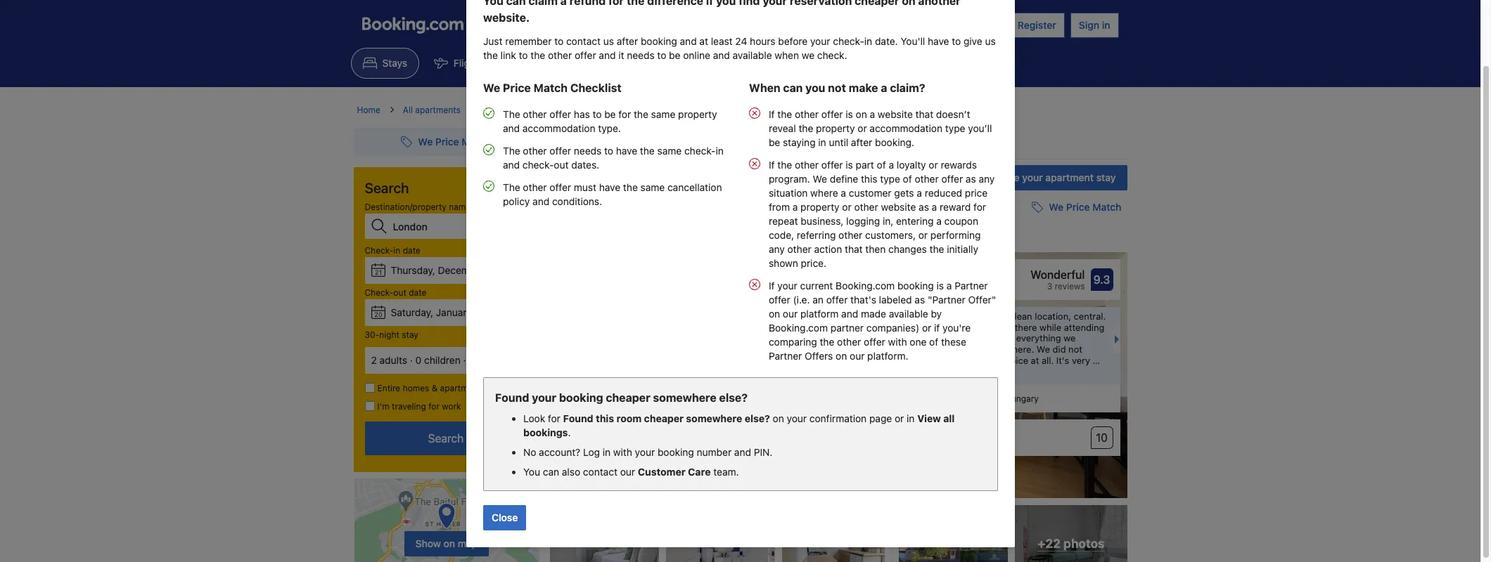 Task type: describe. For each thing, give the bounding box(es) containing it.
sm4
[[713, 218, 734, 230]]

a right previous icon
[[956, 333, 961, 344]]

1 vertical spatial united
[[821, 218, 851, 230]]

a right make
[[881, 82, 887, 94]]

2 vertical spatial cheaper
[[644, 413, 683, 425]]

2 adults · 0 children · 1 room
[[371, 355, 499, 367]]

1 horizontal spatial of
[[903, 173, 912, 185]]

search inside button
[[428, 433, 464, 445]]

1 · from the left
[[410, 355, 413, 367]]

just
[[483, 35, 502, 47]]

contact for us
[[566, 35, 601, 47]]

1 vertical spatial cheaper
[[606, 392, 650, 405]]

30-night stay
[[365, 330, 418, 341]]

house rules link
[[808, 122, 884, 159]]

a down situation
[[792, 201, 798, 213]]

it's in a very clean location, central. we've stayed there while attending a conference, everything we needed was there.  we did not regret the choice at all. it's very …
[[956, 311, 1106, 366]]

1 vertical spatial check-
[[684, 145, 716, 157]]

the for the morden room (apartment), london (uk) deals
[[706, 105, 721, 115]]

if for if your current booking.com booking is a partner offer (i.e. an offer that's labeled as "partner offer" on our platform and made available by booking.com partner companies) or if you're comparing the other offer with one of these partner offers on our platform.
[[769, 280, 775, 292]]

you'll have to give us the link to the other offer and it needs to be online and available when we check.
[[483, 35, 996, 61]]

2 adults · 0 children · 1 room button
[[365, 348, 527, 374]]

booking.
[[875, 136, 914, 148]]

0 vertical spatial as
[[966, 173, 976, 185]]

and down least
[[713, 49, 730, 61]]

amenities link
[[740, 122, 808, 159]]

to inside the other offer needs to have the same check-in and check-out dates.
[[604, 145, 613, 157]]

program.
[[769, 173, 810, 185]]

partner
[[830, 322, 864, 334]]

1 vertical spatial available
[[759, 167, 794, 178]]

type.
[[598, 122, 621, 134]]

number
[[697, 447, 731, 459]]

and left it
[[599, 49, 616, 61]]

booking inside if your current booking.com booking is a partner offer (i.e. an offer that's labeled as "partner offer" on our platform and made available by booking.com partner companies) or if you're comparing the other offer with one of these partner offers on our platform.
[[897, 280, 934, 292]]

0 vertical spatial 2
[[691, 167, 696, 178]]

platform.
[[867, 350, 908, 362]]

your up "you can also contact our customer care team." on the left of the page
[[635, 447, 655, 459]]

homes
[[403, 383, 429, 394]]

stay inside button
[[1097, 172, 1116, 184]]

at inside it's in a very clean location, central. we've stayed there while attending a conference, everything we needed was there.  we did not regret the choice at all. it's very …
[[1031, 355, 1039, 366]]

you for you can claim a refund for the difference if you find your reservation cheaper on another website.
[[483, 0, 503, 7]]

to right car
[[657, 49, 666, 61]]

in,
[[883, 215, 893, 227]]

a inside if your current booking.com booking is a partner offer (i.e. an offer that's labeled as "partner offer" on our platform and made available by booking.com partner companies) or if you're comparing the other offer with one of these partner offers on our platform.
[[947, 280, 952, 292]]

on left confirmation
[[773, 413, 784, 425]]

1 horizontal spatial very
[[1072, 355, 1090, 366]]

1 vertical spatial else?
[[745, 413, 770, 425]]

1 vertical spatial any
[[769, 243, 785, 255]]

the for the other offer must have the same cancellation policy and conditions.
[[503, 182, 520, 193]]

check- for in
[[365, 246, 394, 256]]

0 horizontal spatial we
[[483, 82, 500, 94]]

and up online
[[680, 35, 697, 47]]

and inside the other offer needs to have the same check-in and check-out dates.
[[503, 159, 520, 171]]

to left give in the top right of the page
[[952, 35, 961, 47]]

rentals
[[656, 57, 687, 69]]

property inside if the other offer is part of a loyalty or rewards program. we define this type of other offer as any situation where a customer gets a reduced price from a property or other website as a reward for repeat business, logging in, entering a coupon code, referring other customers, or performing any other action that then changes the initially shown price.
[[800, 201, 839, 213]]

name:
[[449, 202, 473, 212]]

2 vertical spatial our
[[620, 466, 635, 478]]

needs inside you'll have to give us the link to the other offer and it needs to be online and available when we check.
[[627, 49, 654, 61]]

your up look
[[532, 392, 556, 405]]

policy
[[503, 196, 530, 208]]

central.
[[1074, 311, 1106, 322]]

december
[[438, 265, 485, 276]]

companies)
[[866, 322, 919, 334]]

1 horizontal spatial it's
[[1057, 355, 1070, 366]]

dr,
[[617, 218, 630, 230]]

for inside you can claim a refund for the difference if you find your reservation cheaper on another website.
[[608, 0, 624, 7]]

0 vertical spatial our
[[783, 308, 798, 320]]

offer inside the other offer must have the same cancellation policy and conditions.
[[549, 182, 571, 193]]

level
[[667, 167, 688, 178]]

claim?
[[890, 82, 925, 94]]

for inside search section
[[429, 402, 440, 412]]

sign in
[[1079, 19, 1111, 31]]

your left confirmation
[[787, 413, 807, 425]]

all
[[403, 105, 413, 115]]

+22 photos link
[[1015, 506, 1127, 563]]

0 horizontal spatial kingdom
[[512, 105, 547, 115]]

date for check-out date
[[409, 288, 427, 298]]

(apartment),
[[781, 105, 832, 115]]

the down remember
[[530, 49, 545, 61]]

2 horizontal spatial our
[[850, 350, 865, 362]]

as inside if your current booking.com booking is a partner offer (i.e. an offer that's labeled as "partner offer" on our platform and made available by booking.com partner companies) or if you're comparing the other offer with one of these partner offers on our platform.
[[915, 294, 925, 306]]

1 vertical spatial with
[[613, 447, 632, 459]]

0 vertical spatial somewhere
[[653, 392, 716, 405]]

accommodation inside if the other offer is on a website that doesn't reveal the property or accommodation type you'll be staying in until after booking.
[[870, 122, 942, 134]]

on right offers
[[836, 350, 847, 362]]

on inside search section
[[444, 538, 455, 550]]

booking up car rentals
[[641, 35, 677, 47]]

offer"
[[968, 294, 996, 306]]

referring
[[797, 229, 836, 241]]

search button
[[365, 422, 527, 456]]

0 vertical spatial booking.com
[[836, 280, 895, 292]]

that's
[[850, 294, 876, 306]]

0 vertical spatial else?
[[719, 392, 747, 405]]

amenities
[[752, 134, 796, 146]]

0 horizontal spatial not
[[828, 82, 846, 94]]

or right page
[[895, 413, 904, 425]]

you can also contact our customer care team.
[[523, 466, 739, 478]]

in left the "view"
[[907, 413, 915, 425]]

your up check.
[[810, 35, 830, 47]]

1 horizontal spatial room
[[616, 413, 641, 425]]

car rentals link
[[606, 48, 699, 79]]

a down reduced
[[932, 201, 937, 213]]

2 vertical spatial morden
[[676, 218, 711, 230]]

another
[[918, 0, 961, 7]]

0 vertical spatial any
[[979, 173, 995, 185]]

3 london from the left
[[835, 105, 864, 115]]

was
[[990, 344, 1007, 355]]

all.
[[1042, 355, 1054, 366]]

(i.e.
[[793, 294, 810, 306]]

dates.
[[571, 159, 599, 171]]

for inside the other offer has to be for the same property and accommodation type.
[[618, 108, 631, 120]]

labeled
[[879, 294, 912, 306]]

other inside the other offer has to be for the same property and accommodation type.
[[523, 108, 547, 120]]

us for give
[[985, 35, 996, 47]]

and inside the other offer must have the same cancellation policy and conditions.
[[532, 196, 549, 208]]

morden for the morden room
[[583, 191, 644, 210]]

available inside if your current booking.com booking is a partner offer (i.e. an offer that's labeled as "partner offer" on our platform and made available by booking.com partner companies) or if you're comparing the other offer with one of these partner offers on our platform.
[[889, 308, 928, 320]]

be inside if the other offer is on a website that doesn't reveal the property or accommodation type you'll be staying in until after booking.
[[769, 136, 780, 148]]

if the other offer is part of a loyalty or rewards program. we define this type of other offer as any situation where a customer gets a reduced price from a property or other website as a reward for repeat business, logging in, entering a coupon code, referring other customers, or performing any other action that then changes the initially shown price.
[[769, 159, 995, 269]]

contact for our
[[583, 466, 617, 478]]

flight + hotel link
[[499, 48, 603, 79]]

+22
[[1038, 537, 1061, 552]]

link
[[500, 49, 516, 61]]

0 vertical spatial partner
[[955, 280, 988, 292]]

room for the morden room
[[647, 191, 693, 210]]

the inside it's in a very clean location, central. we've stayed there while attending a conference, everything we needed was there.  we did not regret the choice at all. it's very …
[[984, 355, 998, 366]]

also
[[562, 466, 580, 478]]

price.
[[801, 257, 826, 269]]

0 vertical spatial search
[[365, 180, 409, 196]]

we inside it's in a very clean location, central. we've stayed there while attending a conference, everything we needed was there.  we did not regret the choice at all. it's very …
[[1064, 333, 1076, 344]]

or right loyalty
[[929, 159, 938, 171]]

we inside you'll have to give us the link to the other offer and it needs to be online and available when we check.
[[802, 49, 814, 61]]

website inside if the other offer is on a website that doesn't reveal the property or accommodation type you'll be staying in until after booking.
[[878, 108, 913, 120]]

or down entering
[[918, 229, 928, 241]]

0 vertical spatial after
[[617, 35, 638, 47]]

the inside the other offer must have the same cancellation policy and conditions.
[[623, 182, 638, 193]]

where
[[810, 187, 838, 199]]

your inside reserve your apartment stay button
[[1022, 172, 1043, 184]]

0 horizontal spatial price
[[503, 82, 531, 94]]

while
[[1040, 322, 1062, 333]]

on inside you can claim a refund for the difference if you find your reservation cheaper on another website.
[[902, 0, 915, 7]]

by
[[931, 308, 942, 320]]

available inside you'll have to give us the link to the other offer and it needs to be online and available when we check.
[[732, 49, 772, 61]]

accommodation inside the other offer has to be for the same property and accommodation type.
[[522, 122, 595, 134]]

the inside the other offer needs to have the same check-in and check-out dates.
[[640, 145, 654, 157]]

the for the morden room
[[550, 191, 580, 210]]

remember
[[505, 35, 552, 47]]

free taxi available
[[722, 167, 794, 178]]

shown
[[769, 257, 798, 269]]

uk,
[[763, 218, 779, 230]]

show
[[415, 538, 441, 550]]

other inside you'll have to give us the link to the other offer and it needs to be online and available when we check.
[[548, 49, 572, 61]]

room for the morden room (apartment), london (uk) deals
[[756, 105, 779, 115]]

the up 'staying'
[[798, 122, 813, 134]]

in right 'sign'
[[1102, 19, 1111, 31]]

greater
[[570, 105, 599, 115]]

register link
[[1009, 13, 1065, 38]]

1 vertical spatial somewhere
[[686, 413, 742, 425]]

confirmation
[[809, 413, 867, 425]]

if inside if your current booking.com booking is a partner offer (i.e. an offer that's labeled as "partner offer" on our platform and made available by booking.com partner companies) or if you're comparing the other offer with one of these partner offers on our platform.
[[934, 322, 940, 334]]

a down define
[[841, 187, 846, 199]]

be inside the other offer has to be for the same property and accommodation type.
[[604, 108, 616, 120]]

the down "performing"
[[929, 243, 944, 255]]

1 vertical spatial as
[[919, 201, 929, 213]]

21
[[375, 269, 382, 276]]

home
[[357, 105, 380, 115]]

there
[[1015, 322, 1037, 333]]

schoolgate dr, st helier, morden sm4 5dh, uk, london, united kingdom –
[[563, 218, 903, 230]]

in right log
[[602, 447, 610, 459]]

0 vertical spatial it's
[[956, 311, 969, 322]]

the inside the other offer has to be for the same property and accommodation type.
[[634, 108, 648, 120]]

have inside you'll have to give us the link to the other offer and it needs to be online and available when we check.
[[928, 35, 949, 47]]

this inside if the other offer is part of a loyalty or rewards program. we define this type of other offer as any situation where a customer gets a reduced price from a property or other website as a reward for repeat business, logging in, entering a coupon code, referring other customers, or performing any other action that then changes the initially shown price.
[[861, 173, 877, 185]]

and left pin.
[[734, 447, 751, 459]]

out inside search section
[[394, 288, 407, 298]]

flight + hotel
[[530, 57, 591, 69]]

checklist
[[570, 82, 621, 94]]

a down offer"
[[981, 311, 986, 322]]

overview
[[561, 134, 603, 146]]

if for if the other offer is on a website that doesn't reveal the property or accommodation type you'll be staying in until after booking.
[[769, 108, 775, 120]]

have inside the other offer needs to have the same check-in and check-out dates.
[[616, 145, 637, 157]]

a right gets
[[917, 187, 922, 199]]

wonderful 3 reviews
[[1031, 269, 1085, 292]]

or inside if the other offer is on a website that doesn't reveal the property or accommodation type you'll be staying in until after booking.
[[857, 122, 867, 134]]

0 horizontal spatial of
[[877, 159, 886, 171]]

0 vertical spatial very
[[989, 311, 1007, 322]]

0 horizontal spatial partner
[[769, 350, 802, 362]]

close
[[491, 512, 518, 524]]

to up flight + hotel on the left top of page
[[554, 35, 563, 47]]

the up program. at the right top
[[777, 159, 792, 171]]

booking up .
[[559, 392, 603, 405]]

1 horizontal spatial kingdom
[[854, 218, 894, 230]]

difference
[[647, 0, 703, 7]]

stays link
[[351, 48, 419, 79]]

apartment info & price link
[[615, 122, 740, 159]]

offer inside the other offer needs to have the same check-in and check-out dates.
[[549, 145, 571, 157]]

1 vertical spatial you
[[805, 82, 825, 94]]

offer inside if the other offer is on a website that doesn't reveal the property or accommodation type you'll be staying in until after booking.
[[821, 108, 843, 120]]

out inside the other offer needs to have the same check-in and check-out dates.
[[554, 159, 568, 171]]

1 vertical spatial booking.com
[[769, 322, 828, 334]]

of inside if your current booking.com booking is a partner offer (i.e. an offer that's labeled as "partner offer" on our platform and made available by booking.com partner companies) or if you're comparing the other offer with one of these partner offers on our platform.
[[929, 336, 938, 348]]

all apartments
[[403, 105, 461, 115]]

on up comparing
[[769, 308, 780, 320]]

morden for the morden room (apartment), london (uk) deals
[[724, 105, 754, 115]]

0 vertical spatial united
[[483, 105, 509, 115]]

0 horizontal spatial at
[[699, 35, 708, 47]]

conditions.
[[552, 196, 602, 208]]

1 vertical spatial found
[[563, 413, 593, 425]]

0 vertical spatial check-
[[833, 35, 864, 47]]

in inside if the other offer is on a website that doesn't reveal the property or accommodation type you'll be staying in until after booking.
[[818, 136, 826, 148]]

page
[[869, 413, 892, 425]]

when
[[749, 82, 780, 94]]

guest reviews (3) link
[[884, 122, 987, 159]]

2023
[[503, 265, 527, 276]]

you inside you can claim a refund for the difference if you find your reservation cheaper on another website.
[[716, 0, 736, 7]]

customer
[[849, 187, 891, 199]]

the down just
[[483, 49, 498, 61]]

guest reviews (3)
[[896, 134, 976, 146]]

location,
[[1035, 311, 1072, 322]]

a inside if the other offer is on a website that doesn't reveal the property or accommodation type you'll be staying in until after booking.
[[870, 108, 875, 120]]

0 horizontal spatial check-
[[522, 159, 554, 171]]

customer
[[638, 466, 685, 478]]

reviews inside "link"
[[925, 134, 960, 146]]

check-in date
[[365, 246, 421, 256]]

refund
[[569, 0, 606, 7]]



Task type: vqa. For each thing, say whether or not it's contained in the screenshot.
rightmost The Match
no



Task type: locate. For each thing, give the bounding box(es) containing it.
if for if the other offer is part of a loyalty or rewards program. we define this type of other offer as any situation where a customer gets a reduced price from a property or other website as a reward for repeat business, logging in, entering a coupon code, referring other customers, or performing any other action that then changes the initially shown price.
[[769, 159, 775, 171]]

other inside the other offer must have the same cancellation policy and conditions.
[[523, 182, 547, 193]]

if the other offer is on a website that doesn't reveal the property or accommodation type you'll be staying in until after booking.
[[769, 108, 992, 148]]

1 if from the top
[[769, 108, 775, 120]]

deals
[[887, 105, 910, 115]]

2 horizontal spatial morden
[[724, 105, 754, 115]]

…
[[1093, 355, 1100, 366]]

no
[[523, 447, 536, 459]]

a inside you can claim a refund for the difference if you find your reservation cheaper on another website.
[[560, 0, 567, 7]]

0 vertical spatial you
[[483, 0, 503, 7]]

0 vertical spatial needs
[[627, 49, 654, 61]]

offer inside you'll have to give us the link to the other offer and it needs to be online and available when we check.
[[574, 49, 596, 61]]

that inside if the other offer is part of a loyalty or rewards program. we define this type of other offer as any situation where a customer gets a reduced price from a property or other website as a reward for repeat business, logging in, entering a coupon code, referring other customers, or performing any other action that then changes the initially shown price.
[[845, 243, 863, 255]]

2 vertical spatial we
[[1037, 344, 1050, 355]]

2 vertical spatial if
[[769, 280, 775, 292]]

booking.com up that's
[[836, 280, 895, 292]]

the down sustainable
[[623, 182, 638, 193]]

1 horizontal spatial our
[[783, 308, 798, 320]]

scored 9.3 element
[[1091, 269, 1113, 291]]

you can claim a refund for the difference if you find your reservation cheaper on another website.
[[483, 0, 961, 24]]

if inside if the other offer is on a website that doesn't reveal the property or accommodation type you'll be staying in until after booking.
[[769, 108, 775, 120]]

flights
[[454, 57, 484, 69]]

be up type.
[[604, 108, 616, 120]]

0 horizontal spatial needs
[[574, 145, 601, 157]]

when can you not make a claim?
[[749, 82, 925, 94]]

1 horizontal spatial that
[[915, 108, 933, 120]]

& for price
[[696, 134, 703, 146]]

0 horizontal spatial london
[[602, 105, 631, 115]]

we inside if the other offer is part of a loyalty or rewards program. we define this type of other offer as any situation where a customer gets a reduced price from a property or other website as a reward for repeat business, logging in, entering a coupon code, referring other customers, or performing any other action that then changes the initially shown price.
[[813, 173, 827, 185]]

can inside you can claim a refund for the difference if you find your reservation cheaper on another website.
[[506, 0, 526, 7]]

you up the website.
[[483, 0, 503, 7]]

is for on
[[846, 108, 853, 120]]

the for the other offer needs to have the same check-in and check-out dates.
[[503, 145, 520, 157]]

the up reveal
[[777, 108, 792, 120]]

a left deals
[[870, 108, 875, 120]]

type for accommodation
[[945, 122, 965, 134]]

1 london from the left
[[602, 105, 631, 115]]

reserve your apartment stay
[[982, 172, 1116, 184]]

check-
[[365, 246, 394, 256], [365, 288, 394, 298]]

can for also
[[543, 466, 559, 478]]

1 horizontal spatial we
[[1064, 333, 1076, 344]]

attending
[[1064, 322, 1105, 333]]

on up rules
[[856, 108, 867, 120]]

entire
[[377, 383, 400, 394]]

house
[[819, 134, 848, 146]]

2 vertical spatial is
[[936, 280, 944, 292]]

if inside if your current booking.com booking is a partner offer (i.e. an offer that's labeled as "partner offer" on our platform and made available by booking.com partner companies) or if you're comparing the other offer with one of these partner offers on our platform.
[[769, 280, 775, 292]]

very left …
[[1072, 355, 1090, 366]]

we inside it's in a very clean location, central. we've stayed there while attending a conference, everything we needed was there.  we did not regret the choice at all. it's very …
[[1037, 344, 1050, 355]]

5dh,
[[737, 218, 760, 230]]

us for contact
[[603, 35, 614, 47]]

0 vertical spatial found
[[495, 392, 529, 405]]

to down remember
[[519, 49, 528, 61]]

1 accommodation from the left
[[522, 122, 595, 134]]

and inside if your current booking.com booking is a partner offer (i.e. an offer that's labeled as "partner offer" on our platform and made available by booking.com partner companies) or if you're comparing the other offer with one of these partner offers on our platform.
[[841, 308, 858, 320]]

us inside you'll have to give us the link to the other offer and it needs to be online and available when we check.
[[985, 35, 996, 47]]

needs up dates.
[[574, 145, 601, 157]]

found up look
[[495, 392, 529, 405]]

at left all.
[[1031, 355, 1039, 366]]

0 horizontal spatial type
[[880, 173, 900, 185]]

1 horizontal spatial &
[[696, 134, 703, 146]]

room inside 2 adults · 0 children · 1 room button
[[476, 355, 499, 367]]

as up price
[[966, 173, 976, 185]]

same inside the other offer must have the same cancellation policy and conditions.
[[640, 182, 665, 193]]

for up bookings
[[548, 413, 560, 425]]

2 london from the left
[[654, 105, 684, 115]]

morden
[[724, 105, 754, 115], [583, 191, 644, 210], [676, 218, 711, 230]]

scored 10 element
[[1091, 427, 1113, 450]]

out up saturday, at the bottom left of the page
[[394, 288, 407, 298]]

1 vertical spatial is
[[846, 159, 853, 171]]

reviews inside 'wonderful 3 reviews'
[[1055, 281, 1085, 292]]

a down reward
[[936, 215, 942, 227]]

to right has
[[592, 108, 601, 120]]

room right the 1
[[476, 355, 499, 367]]

0 vertical spatial room
[[756, 105, 779, 115]]

did
[[1053, 344, 1066, 355]]

(uk)
[[867, 105, 885, 115]]

stay
[[1097, 172, 1116, 184], [402, 330, 418, 341]]

the up offers
[[820, 336, 834, 348]]

london
[[602, 105, 631, 115], [654, 105, 684, 115], [835, 105, 864, 115]]

0 horizontal spatial you
[[716, 0, 736, 7]]

& right homes
[[432, 383, 438, 394]]

business,
[[801, 215, 843, 227]]

can left also
[[543, 466, 559, 478]]

0 vertical spatial contact
[[566, 35, 601, 47]]

1 horizontal spatial us
[[985, 35, 996, 47]]

us
[[603, 35, 614, 47], [985, 35, 996, 47]]

else? up pin.
[[745, 413, 770, 425]]

you're
[[942, 322, 971, 334]]

adults
[[380, 355, 407, 367]]

website
[[878, 108, 913, 120], [881, 201, 916, 213]]

room down when
[[756, 105, 779, 115]]

apartment
[[626, 134, 674, 146]]

hotel
[[567, 57, 591, 69]]

in left date.
[[864, 35, 872, 47]]

sign
[[1079, 19, 1100, 31]]

0 horizontal spatial that
[[845, 243, 863, 255]]

1 horizontal spatial ·
[[463, 355, 466, 367]]

stay right apartment
[[1097, 172, 1116, 184]]

1 vertical spatial that
[[845, 243, 863, 255]]

very left clean
[[989, 311, 1007, 322]]

1 horizontal spatial if
[[934, 322, 940, 334]]

apartments right all
[[415, 105, 461, 115]]

0 vertical spatial stay
[[1097, 172, 1116, 184]]

2 check- from the top
[[365, 288, 394, 298]]

in inside the other offer needs to have the same check-in and check-out dates.
[[716, 145, 724, 157]]

the for the other offer has to be for the same property and accommodation type.
[[503, 108, 520, 120]]

& for apartments
[[432, 383, 438, 394]]

0 vertical spatial that
[[915, 108, 933, 120]]

other inside if the other offer is on a website that doesn't reveal the property or accommodation type you'll be staying in until after booking.
[[795, 108, 819, 120]]

booking up customer
[[657, 447, 694, 459]]

is inside if the other offer is part of a loyalty or rewards program. we define this type of other offer as any situation where a customer gets a reduced price from a property or other website as a reward for repeat business, logging in, entering a coupon code, referring other customers, or performing any other action that then changes the initially shown price.
[[846, 159, 853, 171]]

flight
[[530, 57, 556, 69]]

reward
[[940, 201, 971, 213]]

date.
[[875, 35, 898, 47]]

free
[[722, 167, 740, 178]]

0 horizontal spatial room
[[647, 191, 693, 210]]

or inside if your current booking.com booking is a partner offer (i.e. an offer that's labeled as "partner offer" on our platform and made available by booking.com partner companies) or if you're comparing the other offer with one of these partner offers on our platform.
[[922, 322, 931, 334]]

other inside the other offer needs to have the same check-in and check-out dates.
[[523, 145, 547, 157]]

apartment info & price
[[626, 134, 729, 146]]

2 · from the left
[[463, 355, 466, 367]]

1 horizontal spatial needs
[[627, 49, 654, 61]]

you left find at the top of page
[[716, 0, 736, 7]]

is inside if the other offer is on a website that doesn't reveal the property or accommodation type you'll be staying in until after booking.
[[846, 108, 853, 120]]

price up united kingdom
[[503, 82, 531, 94]]

this up "customer"
[[861, 173, 877, 185]]

2 us from the left
[[985, 35, 996, 47]]

accommodation down has
[[522, 122, 595, 134]]

1 vertical spatial needs
[[574, 145, 601, 157]]

1 vertical spatial this
[[596, 413, 614, 425]]

the inside the other offer needs to have the same check-in and check-out dates.
[[503, 145, 520, 157]]

all apartments link
[[403, 104, 461, 117]]

work
[[442, 402, 461, 412]]

(3)
[[962, 134, 976, 146]]

after inside if the other offer is on a website that doesn't reveal the property or accommodation type you'll be staying in until after booking.
[[851, 136, 872, 148]]

choice
[[1000, 355, 1029, 366]]

0 horizontal spatial can
[[506, 0, 526, 7]]

0 horizontal spatial it's
[[956, 311, 969, 322]]

0 vertical spatial we
[[483, 82, 500, 94]]

is up "partner
[[936, 280, 944, 292]]

available up situation
[[759, 167, 794, 178]]

can up the website.
[[506, 0, 526, 7]]

type inside if the other offer is part of a loyalty or rewards program. we define this type of other offer as any situation where a customer gets a reduced price from a property or other website as a reward for repeat business, logging in, entering a coupon code, referring other customers, or performing any other action that then changes the initially shown price.
[[880, 173, 900, 185]]

london up apartment info & price
[[654, 105, 684, 115]]

1 vertical spatial stay
[[402, 330, 418, 341]]

and inside the other offer has to be for the same property and accommodation type.
[[503, 122, 520, 134]]

in inside it's in a very clean location, central. we've stayed there while attending a conference, everything we needed was there.  we did not regret the choice at all. it's very …
[[971, 311, 979, 322]]

reviews right 3
[[1055, 281, 1085, 292]]

with up "you can also contact our customer care team." on the left of the page
[[613, 447, 632, 459]]

check- up 21 on the top of the page
[[365, 246, 394, 256]]

any down code,
[[769, 243, 785, 255]]

1 vertical spatial date
[[409, 288, 427, 298]]

in
[[1102, 19, 1111, 31], [864, 35, 872, 47], [818, 136, 826, 148], [716, 145, 724, 157], [394, 246, 401, 256], [971, 311, 979, 322], [907, 413, 915, 425], [602, 447, 610, 459]]

found your booking cheaper somewhere else?
[[495, 392, 747, 405]]

check- up "level"
[[684, 145, 716, 157]]

same up apartment
[[651, 108, 675, 120]]

in left until
[[818, 136, 826, 148]]

available
[[732, 49, 772, 61], [759, 167, 794, 178], [889, 308, 928, 320]]

1 vertical spatial search
[[428, 433, 464, 445]]

1 check- from the top
[[365, 246, 394, 256]]

found up .
[[563, 413, 593, 425]]

2 horizontal spatial of
[[929, 336, 938, 348]]

the inside you can claim a refund for the difference if you find your reservation cheaper on another website.
[[626, 0, 644, 7]]

search section
[[348, 117, 544, 563]]

if inside you can claim a refund for the difference if you find your reservation cheaper on another website.
[[706, 0, 713, 7]]

any
[[979, 173, 995, 185], [769, 243, 785, 255]]

1 vertical spatial partner
[[769, 350, 802, 362]]

1 vertical spatial room
[[616, 413, 641, 425]]

or up logging
[[842, 201, 851, 213]]

0 vertical spatial have
[[928, 35, 949, 47]]

3 if from the top
[[769, 280, 775, 292]]

all
[[943, 413, 955, 425]]

apartments inside search section
[[440, 383, 485, 394]]

booking.com image
[[362, 17, 463, 34]]

in up thursday,
[[394, 246, 401, 256]]

type for this
[[880, 173, 900, 185]]

the inside the other offer has to be for the same property and accommodation type.
[[503, 108, 520, 120]]

care
[[688, 466, 711, 478]]

same
[[651, 108, 675, 120], [657, 145, 682, 157], [640, 182, 665, 193]]

we
[[483, 82, 500, 94], [813, 173, 827, 185], [1037, 344, 1050, 355]]

of left previous icon
[[929, 336, 938, 348]]

the inside the other offer must have the same cancellation policy and conditions.
[[503, 182, 520, 193]]

& right info at top left
[[696, 134, 703, 146]]

contact
[[566, 35, 601, 47], [583, 466, 617, 478]]

with inside if your current booking.com booking is a partner offer (i.e. an offer that's labeled as "partner offer" on our platform and made available by booking.com partner companies) or if you're comparing the other offer with one of these partner offers on our platform.
[[888, 336, 907, 348]]

1 vertical spatial can
[[783, 82, 803, 94]]

0 vertical spatial you
[[716, 0, 736, 7]]

1 us from the left
[[603, 35, 614, 47]]

1 vertical spatial &
[[432, 383, 438, 394]]

0 vertical spatial available
[[732, 49, 772, 61]]

the morden room (apartment), london (uk) deals
[[706, 105, 910, 115]]

have inside the other offer must have the same cancellation policy and conditions.
[[599, 182, 620, 193]]

0 horizontal spatial very
[[989, 311, 1007, 322]]

doesn't
[[936, 108, 970, 120]]

type inside if the other offer is on a website that doesn't reveal the property or accommodation type you'll be staying in until after booking.
[[945, 122, 965, 134]]

to inside the other offer has to be for the same property and accommodation type.
[[592, 108, 601, 120]]

1 vertical spatial our
[[850, 350, 865, 362]]

as right labeled
[[915, 294, 925, 306]]

morden down when
[[724, 105, 754, 115]]

0 horizontal spatial we
[[802, 49, 814, 61]]

available down labeled
[[889, 308, 928, 320]]

our down partner
[[850, 350, 865, 362]]

next image
[[1115, 336, 1123, 344]]

reduced
[[925, 187, 962, 199]]

same inside the other offer needs to have the same check-in and check-out dates.
[[657, 145, 682, 157]]

& inside search section
[[432, 383, 438, 394]]

previous image
[[940, 336, 949, 344]]

2 left adults
[[371, 355, 377, 367]]

taxi
[[742, 167, 757, 178]]

at up online
[[699, 35, 708, 47]]

if inside if the other offer is part of a loyalty or rewards program. we define this type of other offer as any situation where a customer gets a reduced price from a property or other website as a reward for repeat business, logging in, entering a coupon code, referring other customers, or performing any other action that then changes the initially shown price.
[[769, 159, 775, 171]]

you inside you can claim a refund for the difference if you find your reservation cheaper on another website.
[[483, 0, 503, 7]]

2 if from the top
[[769, 159, 775, 171]]

the other offer has to be for the same property and accommodation type.
[[503, 108, 717, 134]]

look
[[523, 413, 545, 425]]

1 vertical spatial if
[[769, 159, 775, 171]]

the inside if your current booking.com booking is a partner offer (i.e. an offer that's labeled as "partner offer" on our platform and made available by booking.com partner companies) or if you're comparing the other offer with one of these partner offers on our platform.
[[820, 336, 834, 348]]

for inside if the other offer is part of a loyalty or rewards program. we define this type of other offer as any situation where a customer gets a reduced price from a property or other website as a reward for repeat business, logging in, entering a coupon code, referring other customers, or performing any other action that then changes the initially shown price.
[[973, 201, 986, 213]]

stay right night
[[402, 330, 418, 341]]

i'm traveling for work
[[377, 402, 461, 412]]

1 horizontal spatial this
[[861, 173, 877, 185]]

the up travel sustainable level 2
[[640, 145, 654, 157]]

needs inside the other offer needs to have the same check-in and check-out dates.
[[574, 145, 601, 157]]

room
[[476, 355, 499, 367], [616, 413, 641, 425]]

the up schoolgate
[[550, 191, 580, 210]]

changes
[[888, 243, 927, 255]]

can for you
[[783, 82, 803, 94]]

0 vertical spatial can
[[506, 0, 526, 7]]

1 vertical spatial kingdom
[[854, 218, 894, 230]]

website.
[[483, 11, 529, 24]]

that inside if the other offer is on a website that doesn't reveal the property or accommodation type you'll be staying in until after booking.
[[915, 108, 933, 120]]

0 vertical spatial kingdom
[[512, 105, 547, 115]]

else? up look for found this room cheaper somewhere else? on your confirmation page or in
[[719, 392, 747, 405]]

0 horizontal spatial be
[[604, 108, 616, 120]]

20,
[[475, 307, 489, 319]]

0 vertical spatial check-
[[365, 246, 394, 256]]

your right find at the top of page
[[762, 0, 787, 7]]

regret
[[956, 355, 982, 366]]

2024
[[492, 307, 516, 319]]

0 horizontal spatial ·
[[410, 355, 413, 367]]

1 vertical spatial not
[[1069, 344, 1083, 355]]

on inside if the other offer is on a website that doesn't reveal the property or accommodation type you'll be staying in until after booking.
[[856, 108, 867, 120]]

the up apartment
[[634, 108, 648, 120]]

code,
[[769, 229, 794, 241]]

property inside the other offer has to be for the same property and accommodation type.
[[678, 108, 717, 120]]

30-
[[365, 330, 379, 341]]

search
[[365, 180, 409, 196], [428, 433, 464, 445]]

not inside it's in a very clean location, central. we've stayed there while attending a conference, everything we needed was there.  we did not regret the choice at all. it's very …
[[1069, 344, 1083, 355]]

in inside search section
[[394, 246, 401, 256]]

1 vertical spatial you
[[523, 466, 540, 478]]

not down the attractions
[[828, 82, 846, 94]]

it's down "partner
[[956, 311, 969, 322]]

0 vertical spatial date
[[403, 246, 421, 256]]

cheaper inside you can claim a refund for the difference if you find your reservation cheaper on another website.
[[855, 0, 899, 7]]

type down doesn't
[[945, 122, 965, 134]]

from
[[769, 201, 790, 213]]

2 inside button
[[371, 355, 377, 367]]

a up "partner
[[947, 280, 952, 292]]

room
[[756, 105, 779, 115], [647, 191, 693, 210]]

and
[[680, 35, 697, 47], [599, 49, 616, 61], [713, 49, 730, 61], [503, 122, 520, 134], [503, 159, 520, 171], [532, 196, 549, 208], [841, 308, 858, 320], [734, 447, 751, 459]]

on left another
[[902, 0, 915, 7]]

united
[[483, 105, 509, 115], [821, 218, 851, 230]]

of right part at right
[[877, 159, 886, 171]]

1 vertical spatial website
[[881, 201, 916, 213]]

for left work on the bottom left of page
[[429, 402, 440, 412]]

0 vertical spatial price
[[503, 82, 531, 94]]

stay inside search section
[[402, 330, 418, 341]]

after
[[617, 35, 638, 47], [851, 136, 872, 148]]

home link
[[357, 104, 380, 117]]

0 horizontal spatial &
[[432, 383, 438, 394]]

then
[[865, 243, 886, 255]]

as up entering
[[919, 201, 929, 213]]

your inside if your current booking.com booking is a partner offer (i.e. an offer that's labeled as "partner offer" on our platform and made available by booking.com partner companies) or if you're comparing the other offer with one of these partner offers on our platform.
[[777, 280, 797, 292]]

20
[[374, 311, 383, 319]]

we price match checklist
[[483, 82, 621, 94]]

be down reveal
[[769, 136, 780, 148]]

1 vertical spatial at
[[1031, 355, 1039, 366]]

2 vertical spatial as
[[915, 294, 925, 306]]

offers
[[805, 350, 833, 362]]

website up booking.
[[878, 108, 913, 120]]

is for part
[[846, 159, 853, 171]]

1 vertical spatial room
[[647, 191, 693, 210]]

check.
[[817, 49, 847, 61]]

your inside you can claim a refund for the difference if you find your reservation cheaper on another website.
[[762, 0, 787, 7]]

is inside if your current booking.com booking is a partner offer (i.e. an offer that's labeled as "partner offer" on our platform and made available by booking.com partner companies) or if you're comparing the other offer with one of these partner offers on our platform.
[[936, 280, 944, 292]]

0 vertical spatial be
[[669, 49, 680, 61]]

1 horizontal spatial reviews
[[1055, 281, 1085, 292]]

1 horizontal spatial partner
[[955, 280, 988, 292]]

0 horizontal spatial this
[[596, 413, 614, 425]]

2 horizontal spatial check-
[[833, 35, 864, 47]]

this down found your booking cheaper somewhere else?
[[596, 413, 614, 425]]

rated wonderful element
[[950, 267, 1085, 284]]

website inside if the other offer is part of a loyalty or rewards program. we define this type of other offer as any situation where a customer gets a reduced price from a property or other website as a reward for repeat business, logging in, entering a coupon code, referring other customers, or performing any other action that then changes the initially shown price.
[[881, 201, 916, 213]]

the up policy at top left
[[503, 182, 520, 193]]

date for check-in date
[[403, 246, 421, 256]]

be inside you'll have to give us the link to the other offer and it needs to be online and available when we check.
[[669, 49, 680, 61]]

booking up labeled
[[897, 280, 934, 292]]

overview link
[[550, 122, 615, 159]]

2 horizontal spatial london
[[835, 105, 864, 115]]

+22 photos
[[1038, 537, 1105, 552]]

1 horizontal spatial 2
[[691, 167, 696, 178]]

1 horizontal spatial accommodation
[[870, 122, 942, 134]]

view
[[917, 413, 941, 425]]

the
[[706, 105, 721, 115], [503, 108, 520, 120], [503, 145, 520, 157], [503, 182, 520, 193], [550, 191, 580, 210]]

is up define
[[846, 159, 853, 171]]

other
[[548, 49, 572, 61], [523, 108, 547, 120], [795, 108, 819, 120], [523, 145, 547, 157], [795, 159, 819, 171], [915, 173, 939, 185], [523, 182, 547, 193], [854, 201, 878, 213], [838, 229, 862, 241], [787, 243, 811, 255], [837, 336, 861, 348]]

1 horizontal spatial type
[[945, 122, 965, 134]]

1 vertical spatial of
[[903, 173, 912, 185]]

cruises link
[[702, 48, 780, 79]]

2 vertical spatial same
[[640, 182, 665, 193]]

us right give in the top right of the page
[[985, 35, 996, 47]]

for right refund
[[608, 0, 624, 7]]

offer inside the other offer has to be for the same property and accommodation type.
[[549, 108, 571, 120]]

on left map
[[444, 538, 455, 550]]

in down offer"
[[971, 311, 979, 322]]

property inside if the other offer is on a website that doesn't reveal the property or accommodation type you'll be staying in until after booking.
[[816, 122, 855, 134]]

of up gets
[[903, 173, 912, 185]]

1 horizontal spatial we
[[813, 173, 827, 185]]

1 vertical spatial reviews
[[1055, 281, 1085, 292]]

1 vertical spatial it's
[[1057, 355, 1070, 366]]

map
[[458, 538, 478, 550]]

greater london link
[[570, 104, 631, 117]]

have up sustainable
[[616, 145, 637, 157]]

your right the reserve on the right top of the page
[[1022, 172, 1043, 184]]

0 vertical spatial apartments
[[415, 105, 461, 115]]

1 vertical spatial we
[[1064, 333, 1076, 344]]

can for claim
[[506, 0, 526, 7]]

a left loyalty
[[889, 159, 894, 171]]

your up (i.e.
[[777, 280, 797, 292]]

1 horizontal spatial after
[[851, 136, 872, 148]]

same inside the other offer has to be for the same property and accommodation type.
[[651, 108, 675, 120]]

you for you can also contact our customer care team.
[[523, 466, 540, 478]]

london inside "link"
[[602, 105, 631, 115]]

2 vertical spatial of
[[929, 336, 938, 348]]

0 vertical spatial morden
[[724, 105, 754, 115]]

0 vertical spatial this
[[861, 173, 877, 185]]

0 horizontal spatial search
[[365, 180, 409, 196]]

21,
[[488, 265, 501, 276]]

check- for out
[[365, 288, 394, 298]]

2 accommodation from the left
[[870, 122, 942, 134]]

other inside if your current booking.com booking is a partner offer (i.e. an offer that's labeled as "partner offer" on our platform and made available by booking.com partner companies) or if you're comparing the other offer with one of these partner offers on our platform.
[[837, 336, 861, 348]]

2 vertical spatial be
[[769, 136, 780, 148]]

needed
[[956, 344, 988, 355]]

1 vertical spatial price
[[706, 134, 729, 146]]

if up reveal
[[769, 108, 775, 120]]

same down travel sustainable level 2
[[640, 182, 665, 193]]



